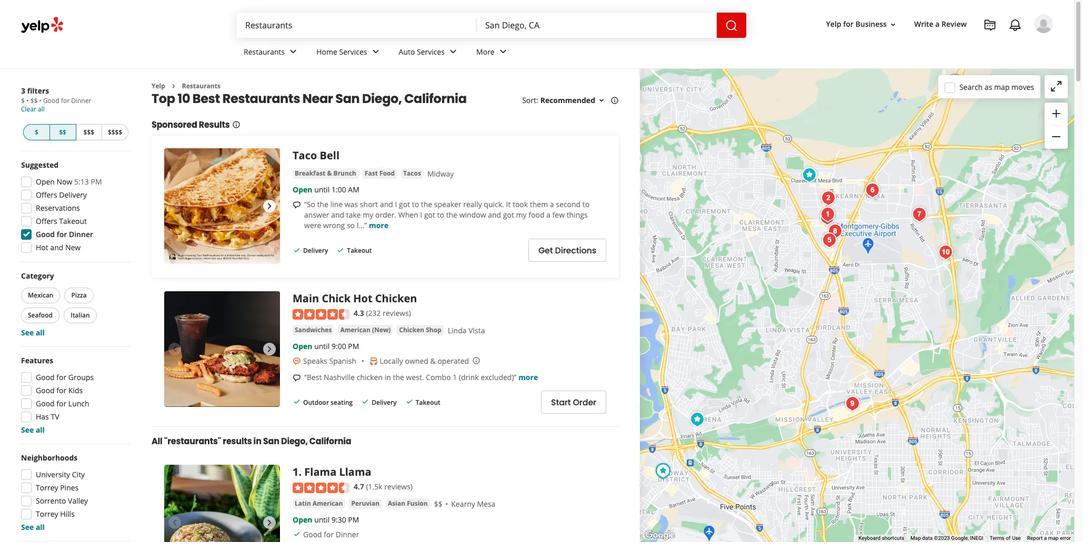 Task type: locate. For each thing, give the bounding box(es) containing it.
got down it
[[503, 210, 514, 220]]

zoom out image
[[1050, 131, 1063, 143]]

good for dinner inside group
[[36, 230, 93, 240]]

in right results
[[254, 436, 261, 448]]

2 horizontal spatial 24 chevron down v2 image
[[447, 45, 460, 58]]

16 speech v2 image
[[293, 201, 301, 210], [293, 374, 301, 383]]

offers down reservations
[[36, 216, 57, 226]]

open
[[36, 177, 55, 187], [293, 185, 312, 195], [293, 342, 312, 352], [293, 515, 312, 525]]

16 chevron down v2 image
[[597, 96, 606, 105]]

16 speech v2 image for "best nashville chicken in the west. combo 1 (drink excluded)"
[[293, 374, 301, 383]]

slideshow element
[[164, 149, 280, 264], [164, 292, 280, 408], [164, 465, 280, 543]]

16 speech v2 image for "so the line was short and i got to the speaker really quick. it took them a second to answer and take my order. when i got to the window and got my food a few things were wrong so i…"
[[293, 201, 301, 210]]

park social image
[[862, 180, 883, 201]]

1 horizontal spatial in
[[385, 373, 391, 383]]

order
[[573, 397, 596, 409]]

and left new on the top of page
[[50, 243, 63, 253]]

0 vertical spatial in
[[385, 373, 391, 383]]

2 vertical spatial see
[[21, 523, 34, 533]]

16 checkmark v2 image down wrong
[[337, 246, 345, 255]]

2 vertical spatial see all
[[21, 523, 45, 533]]

were
[[304, 221, 321, 231]]

$
[[21, 96, 25, 105], [35, 128, 38, 137]]

seating
[[331, 398, 353, 407]]

hot up 4.3
[[353, 292, 372, 306]]

1 horizontal spatial to
[[437, 210, 444, 220]]

1 vertical spatial diego,
[[281, 436, 308, 448]]

moves
[[1012, 82, 1034, 92]]

for down "good for kids"
[[56, 399, 66, 409]]

1 previous image from the top
[[168, 343, 181, 356]]

1 horizontal spatial •
[[39, 96, 42, 105]]

california
[[404, 90, 467, 108], [309, 436, 351, 448]]

next image for taco bell
[[263, 200, 276, 213]]

4.7 star rating image
[[293, 483, 350, 494]]

locally owned & operated
[[380, 356, 469, 366]]

1 horizontal spatial 1
[[453, 373, 457, 383]]

2 horizontal spatial $$
[[434, 499, 443, 509]]

0 horizontal spatial •
[[26, 96, 29, 105]]

kearny mesa
[[451, 499, 496, 509]]

torrey for torrey hills
[[36, 510, 58, 520]]

2 16 speech v2 image from the top
[[293, 374, 301, 383]]

university
[[36, 470, 70, 480]]

24 chevron down v2 image right auto services
[[447, 45, 460, 58]]

0 vertical spatial taco bell image
[[164, 149, 280, 264]]

1 horizontal spatial services
[[417, 47, 445, 57]]

1 left (drink
[[453, 373, 457, 383]]

2 next image from the top
[[263, 343, 276, 356]]

$$ right $ button
[[59, 128, 66, 137]]

2 torrey from the top
[[36, 510, 58, 520]]

16 checkmark v2 image down west.
[[405, 398, 414, 407]]

next image
[[263, 200, 276, 213], [263, 343, 276, 356]]

0 horizontal spatial map
[[994, 82, 1010, 92]]

reviews) up (new)
[[383, 309, 411, 319]]

16 checkmark v2 image down latin
[[293, 531, 301, 539]]

0 vertical spatial reviews)
[[383, 309, 411, 319]]

open down latin
[[293, 515, 312, 525]]

1 vertical spatial good for dinner
[[303, 530, 359, 540]]

offers for offers delivery
[[36, 190, 57, 200]]

0 vertical spatial more
[[369, 221, 389, 231]]

got
[[399, 200, 410, 210], [424, 210, 435, 220], [503, 210, 514, 220]]

takeout down ""best nashville chicken in the west. combo 1 (drink excluded)" more"
[[416, 398, 441, 407]]

0 vertical spatial delivery
[[59, 190, 87, 200]]

1 horizontal spatial $
[[35, 128, 38, 137]]

pines
[[60, 483, 79, 493]]

get directions link
[[528, 239, 606, 262]]

asian fusion
[[388, 499, 428, 508]]

0 vertical spatial dinner
[[71, 96, 91, 105]]

steamy piggy image
[[818, 188, 839, 209]]

0 vertical spatial see all
[[21, 328, 45, 338]]

2 horizontal spatial to
[[583, 200, 590, 210]]

pm right 9:30
[[348, 515, 359, 525]]

0 vertical spatial $$
[[30, 96, 38, 105]]

0 vertical spatial 16 speech v2 image
[[293, 201, 301, 210]]

has tv
[[36, 412, 59, 422]]

report
[[1027, 536, 1043, 542]]

seafood button
[[21, 308, 59, 324]]

0 horizontal spatial 16 checkmark v2 image
[[293, 531, 301, 539]]

yelp for business
[[826, 19, 887, 29]]

previous image for open until 9:30 pm
[[168, 517, 181, 530]]

"best nashville chicken in the west. combo 1 (drink excluded)" more
[[304, 373, 538, 383]]

2 vertical spatial until
[[314, 515, 330, 525]]

get directions
[[538, 245, 596, 257]]

and up order. at the top left
[[380, 200, 393, 210]]

line
[[330, 200, 343, 210]]

hot up category
[[36, 243, 48, 253]]

now
[[57, 177, 72, 187]]

0 horizontal spatial my
[[363, 210, 373, 220]]

user actions element
[[818, 13, 1068, 78]]

yelp left 16 chevron right v2 image
[[152, 82, 165, 91]]

home
[[316, 47, 337, 57]]

$$$ button
[[76, 124, 102, 141]]

1 vertical spatial next image
[[263, 343, 276, 356]]

1 vertical spatial $
[[35, 128, 38, 137]]

0 horizontal spatial delivery
[[59, 190, 87, 200]]

2 see from the top
[[21, 425, 34, 435]]

open for open until 9:00 pm
[[293, 342, 312, 352]]

neighborhoods
[[21, 453, 78, 463]]

1 vertical spatial more
[[519, 373, 538, 383]]

american down 4.3
[[340, 326, 371, 335]]

2 vertical spatial 16 checkmark v2 image
[[293, 531, 301, 539]]

None search field
[[237, 13, 749, 38]]

0 vertical spatial next image
[[263, 200, 276, 213]]

peruvian link
[[349, 499, 382, 509]]

until
[[314, 185, 330, 195], [314, 342, 330, 352], [314, 515, 330, 525]]

fast food button
[[363, 169, 397, 179]]

0 horizontal spatial 16 info v2 image
[[232, 121, 240, 129]]

16 speech v2 image left "best
[[293, 374, 301, 383]]

2 previous image from the top
[[168, 517, 181, 530]]

1 horizontal spatial takeout
[[347, 246, 372, 255]]

good for groups
[[36, 373, 94, 383]]

see all button down seafood button at the left of page
[[21, 328, 45, 338]]

16 speech v2 image left "so
[[293, 201, 301, 210]]

more down order. at the top left
[[369, 221, 389, 231]]

1:00
[[332, 185, 346, 195]]

1 vertical spatial previous image
[[168, 517, 181, 530]]

2 see all button from the top
[[21, 425, 45, 435]]

1 horizontal spatial more
[[519, 373, 538, 383]]

1 24 chevron down v2 image from the left
[[287, 45, 300, 58]]

see all button down has
[[21, 425, 45, 435]]

2 see all from the top
[[21, 425, 45, 435]]

map for moves
[[994, 82, 1010, 92]]

None field
[[245, 19, 469, 31], [485, 19, 709, 31]]

slideshow element for taco
[[164, 149, 280, 264]]

good for dinner
[[36, 230, 93, 240], [303, 530, 359, 540]]

10
[[178, 90, 190, 108]]

"so
[[304, 200, 315, 210]]

takeout for 16 checkmark v2 icon to the middle
[[416, 398, 441, 407]]

speaker
[[434, 200, 461, 210]]

2 vertical spatial pm
[[348, 515, 359, 525]]

reviews) for 4.3 (232 reviews)
[[383, 309, 411, 319]]

pm right 9:00
[[348, 342, 359, 352]]

1 slideshow element from the top
[[164, 149, 280, 264]]

16 info v2 image right the results
[[232, 121, 240, 129]]

my down took
[[516, 210, 527, 220]]

for up "$$" button at top left
[[61, 96, 70, 105]]

all right clear
[[38, 105, 45, 114]]

taco
[[293, 149, 317, 163]]

0 vertical spatial 16 info v2 image
[[611, 96, 619, 105]]

1 offers from the top
[[36, 190, 57, 200]]

a right write
[[936, 19, 940, 29]]

see all down has
[[21, 425, 45, 435]]

1 vertical spatial hot
[[353, 292, 372, 306]]

for down "offers takeout"
[[57, 230, 67, 240]]

filters
[[27, 86, 49, 96]]

see all button for good for groups
[[21, 425, 45, 435]]

0 horizontal spatial california
[[309, 436, 351, 448]]

1 horizontal spatial my
[[516, 210, 527, 220]]

services right "home"
[[339, 47, 367, 57]]

open now 5:13 pm
[[36, 177, 102, 187]]

$ down 3
[[21, 96, 25, 105]]

taco bell image
[[164, 149, 280, 264], [652, 461, 674, 482]]

0 vertical spatial california
[[404, 90, 467, 108]]

1 vertical spatial more link
[[519, 373, 538, 383]]

woomiok image
[[819, 230, 840, 251]]

offers for offers takeout
[[36, 216, 57, 226]]

the down speaker
[[446, 210, 457, 220]]

clear all link
[[21, 105, 45, 114]]

good for dinner down open until 9:30 pm
[[303, 530, 359, 540]]

open for open until 9:30 pm
[[293, 515, 312, 525]]

california up "1 . flama llama"
[[309, 436, 351, 448]]

2 until from the top
[[314, 342, 330, 352]]

1 vertical spatial torrey
[[36, 510, 58, 520]]

good for dinner down "offers takeout"
[[36, 230, 93, 240]]

reservations
[[36, 203, 80, 213]]

0 horizontal spatial $$
[[30, 96, 38, 105]]

more link
[[468, 38, 518, 68]]

fast food link
[[363, 169, 397, 179]]

$$ down filters
[[30, 96, 38, 105]]

&
[[327, 169, 332, 178], [430, 356, 436, 366]]

reviews) up asian
[[384, 482, 413, 492]]

delivery inside group
[[59, 190, 87, 200]]

1 horizontal spatial got
[[424, 210, 435, 220]]

3 slideshow element from the top
[[164, 465, 280, 543]]

1 vertical spatial offers
[[36, 216, 57, 226]]

1 vertical spatial takeout
[[347, 246, 372, 255]]

1 horizontal spatial california
[[404, 90, 467, 108]]

& right owned
[[430, 356, 436, 366]]

yelp link
[[152, 82, 165, 91]]

0 horizontal spatial yelp
[[152, 82, 165, 91]]

0 vertical spatial american
[[340, 326, 371, 335]]

2 vertical spatial takeout
[[416, 398, 441, 407]]

for
[[843, 19, 854, 29], [61, 96, 70, 105], [57, 230, 67, 240], [56, 373, 66, 383], [56, 386, 66, 396], [56, 399, 66, 409], [324, 530, 334, 540]]

them
[[530, 200, 548, 210]]

1 16 speech v2 image from the top
[[293, 201, 301, 210]]

see all down seafood button at the left of page
[[21, 328, 45, 338]]

map left error
[[1048, 536, 1059, 542]]

inegi
[[970, 536, 984, 542]]

2 horizontal spatial takeout
[[416, 398, 441, 407]]

0 vertical spatial good for dinner
[[36, 230, 93, 240]]

until up speaks
[[314, 342, 330, 352]]

1 services from the left
[[339, 47, 367, 57]]

1 horizontal spatial &
[[430, 356, 436, 366]]

16 locally owned v2 image
[[369, 357, 378, 366]]

all down seafood button at the left of page
[[36, 328, 45, 338]]

0 vertical spatial restaurants link
[[235, 38, 308, 68]]

& inside button
[[327, 169, 332, 178]]

restaurants inside business categories element
[[244, 47, 285, 57]]

1 vertical spatial taco bell image
[[652, 461, 674, 482]]

3 see all from the top
[[21, 523, 45, 533]]

next image
[[263, 517, 276, 530]]

see all button down torrey hills on the bottom of page
[[21, 523, 45, 533]]

1 vertical spatial in
[[254, 436, 261, 448]]

more link for "so the line was short and i got to the speaker really quick. it took them a second to answer and take my order. when i got to the window and got my food a few things were wrong so i…"
[[369, 221, 389, 231]]

good up good for lunch
[[36, 386, 55, 396]]

1 torrey from the top
[[36, 483, 58, 493]]

1 vertical spatial chicken
[[399, 326, 424, 335]]

24 chevron down v2 image inside auto services link
[[447, 45, 460, 58]]

main
[[293, 292, 319, 306]]

more link down order. at the top left
[[369, 221, 389, 231]]

torrey pines
[[36, 483, 79, 493]]

0 vertical spatial more link
[[369, 221, 389, 231]]

1 horizontal spatial more link
[[519, 373, 538, 383]]

16 checkmark v2 image
[[337, 246, 345, 255], [405, 398, 414, 407], [293, 531, 301, 539]]

0 vertical spatial previous image
[[168, 343, 181, 356]]

delivery down open now 5:13 pm
[[59, 190, 87, 200]]

1 horizontal spatial $$
[[59, 128, 66, 137]]

0 vertical spatial yelp
[[826, 19, 841, 29]]

0 horizontal spatial services
[[339, 47, 367, 57]]

until down breakfast & brunch button
[[314, 185, 330, 195]]

1 my from the left
[[363, 210, 373, 220]]

california down auto services link
[[404, 90, 467, 108]]

kitakata ramen ban nai - san diego image
[[825, 221, 846, 242]]

$$ right fusion
[[434, 499, 443, 509]]

vista
[[469, 326, 485, 336]]

dinner up new on the top of page
[[69, 230, 93, 240]]

for up "good for kids"
[[56, 373, 66, 383]]

torrey for torrey pines
[[36, 483, 58, 493]]

$ down clear all 'link'
[[35, 128, 38, 137]]

hot and new
[[36, 243, 81, 253]]

and
[[380, 200, 393, 210], [331, 210, 344, 220], [488, 210, 501, 220], [50, 243, 63, 253]]

window
[[459, 210, 486, 220]]

i up order. at the top left
[[395, 200, 397, 210]]

(drink
[[459, 373, 479, 383]]

all inside 3 filters $ • $$ • good for dinner clear all
[[38, 105, 45, 114]]

1 vertical spatial reviews)
[[384, 482, 413, 492]]

chicken up 4.3 (232 reviews)
[[375, 292, 417, 306]]

3 see from the top
[[21, 523, 34, 533]]

sandwiches button
[[293, 325, 334, 336]]

0 horizontal spatial restaurants link
[[182, 82, 221, 91]]

16 info v2 image right 16 chevron down v2 icon
[[611, 96, 619, 105]]

see all down torrey hills on the bottom of page
[[21, 523, 45, 533]]

american (new) link
[[338, 325, 393, 336]]

16 checkmark v2 image left outdoor
[[293, 398, 301, 407]]

$ button
[[23, 124, 50, 141]]

3 see all button from the top
[[21, 523, 45, 533]]

16 checkmark v2 image for get
[[293, 246, 301, 255]]

all for features
[[36, 425, 45, 435]]

offers up reservations
[[36, 190, 57, 200]]

open up "so
[[293, 185, 312, 195]]

good up hot and new
[[36, 230, 55, 240]]

2 horizontal spatial delivery
[[372, 398, 397, 407]]

latin american link
[[293, 499, 345, 509]]

group containing suggested
[[18, 160, 131, 256]]

1 vertical spatial california
[[309, 436, 351, 448]]

san right results
[[263, 436, 279, 448]]

2 24 chevron down v2 image from the left
[[369, 45, 382, 58]]

american up open until 9:30 pm
[[313, 499, 343, 508]]

5:13
[[74, 177, 89, 187]]

4.7 (1.5k reviews)
[[354, 482, 413, 492]]

map for error
[[1048, 536, 1059, 542]]

2 none field from the left
[[485, 19, 709, 31]]

2 offers from the top
[[36, 216, 57, 226]]

for left business
[[843, 19, 854, 29]]

services for home services
[[339, 47, 367, 57]]

good down filters
[[43, 96, 59, 105]]

1 • from the left
[[26, 96, 29, 105]]

1 vertical spatial see all button
[[21, 425, 45, 435]]

0 horizontal spatial 1
[[293, 465, 299, 480]]

dinner down 9:30
[[336, 530, 359, 540]]

delivery down chicken
[[372, 398, 397, 407]]

takeout down reservations
[[59, 216, 87, 226]]

torrey down the sorrento
[[36, 510, 58, 520]]

1 horizontal spatial i
[[420, 210, 422, 220]]

until down latin american link
[[314, 515, 330, 525]]

1 horizontal spatial yelp
[[826, 19, 841, 29]]

good down open until 9:30 pm
[[303, 530, 322, 540]]

1 none field from the left
[[245, 19, 469, 31]]

16 info v2 image
[[611, 96, 619, 105], [232, 121, 240, 129]]

group
[[1045, 103, 1068, 149], [18, 160, 131, 256], [19, 271, 131, 338], [18, 356, 131, 436], [18, 453, 131, 533]]

see
[[21, 328, 34, 338], [21, 425, 34, 435], [21, 523, 34, 533]]

24 chevron down v2 image
[[287, 45, 300, 58], [369, 45, 382, 58], [447, 45, 460, 58]]

see all button
[[21, 328, 45, 338], [21, 425, 45, 435], [21, 523, 45, 533]]

1 vertical spatial slideshow element
[[164, 292, 280, 408]]

more link right excluded)"
[[519, 373, 538, 383]]

in
[[385, 373, 391, 383], [254, 436, 261, 448]]

1 until from the top
[[314, 185, 330, 195]]

restaurants link
[[235, 38, 308, 68], [182, 82, 221, 91]]

services right auto
[[417, 47, 445, 57]]

2 services from the left
[[417, 47, 445, 57]]

yelp left business
[[826, 19, 841, 29]]

my down short
[[363, 210, 373, 220]]

1 horizontal spatial none field
[[485, 19, 709, 31]]

16 checkmark v2 image
[[293, 246, 301, 255], [293, 398, 301, 407], [361, 398, 370, 407]]

0 vertical spatial $
[[21, 96, 25, 105]]

i right when
[[420, 210, 422, 220]]

chicken shop link
[[397, 325, 444, 336]]

$$ inside 3 filters $ • $$ • good for dinner clear all
[[30, 96, 38, 105]]

group containing neighborhoods
[[18, 453, 131, 533]]

1 vertical spatial yelp
[[152, 82, 165, 91]]

all down torrey hills on the bottom of page
[[36, 523, 45, 533]]

start
[[551, 397, 571, 409]]

main chick hot chicken image
[[687, 410, 708, 431]]

0 vertical spatial see
[[21, 328, 34, 338]]

torrey up the sorrento
[[36, 483, 58, 493]]

open down suggested
[[36, 177, 55, 187]]

1 vertical spatial until
[[314, 342, 330, 352]]

san right the near at the top of the page
[[335, 90, 360, 108]]

0 horizontal spatial $
[[21, 96, 25, 105]]

as
[[985, 82, 992, 92]]

0 horizontal spatial hot
[[36, 243, 48, 253]]

chicken shop button
[[397, 325, 444, 336]]

of
[[1006, 536, 1011, 542]]

16 checkmark v2 image up main
[[293, 246, 301, 255]]

pm right 5:13
[[91, 177, 102, 187]]

0 vertical spatial map
[[994, 82, 1010, 92]]

for up good for lunch
[[56, 386, 66, 396]]

projects image
[[984, 19, 996, 32]]

cucina basilico image
[[935, 242, 956, 263]]

dinner up $$$ button
[[71, 96, 91, 105]]

pizza button
[[64, 288, 94, 304]]

1 vertical spatial san
[[263, 436, 279, 448]]

business
[[856, 19, 887, 29]]

in down locally
[[385, 373, 391, 383]]

delivery down "were"
[[303, 246, 328, 255]]

3 24 chevron down v2 image from the left
[[447, 45, 460, 58]]

0 vertical spatial torrey
[[36, 483, 58, 493]]

pm for 3 filters
[[91, 177, 102, 187]]

new
[[65, 243, 81, 253]]

$$ button
[[50, 124, 76, 141]]

map
[[911, 536, 921, 542]]

0 vertical spatial hot
[[36, 243, 48, 253]]

$$$$
[[108, 128, 122, 137]]

2 vertical spatial see all button
[[21, 523, 45, 533]]

info icon image
[[472, 357, 481, 365], [472, 357, 481, 365]]

0 horizontal spatial none field
[[245, 19, 469, 31]]

all for category
[[36, 328, 45, 338]]

1 next image from the top
[[263, 200, 276, 213]]

see for university
[[21, 523, 34, 533]]

top
[[152, 90, 175, 108]]

2 vertical spatial dinner
[[336, 530, 359, 540]]

offers
[[36, 190, 57, 200], [36, 216, 57, 226]]

0 horizontal spatial more link
[[369, 221, 389, 231]]

previous image
[[168, 343, 181, 356], [168, 517, 181, 530]]

chicken
[[357, 373, 383, 383]]

features
[[21, 356, 53, 366]]

16 speaks spanish v2 image
[[293, 357, 301, 366]]

offers takeout
[[36, 216, 87, 226]]

24 chevron down v2 image inside home services link
[[369, 45, 382, 58]]

yelp inside button
[[826, 19, 841, 29]]

2 slideshow element from the top
[[164, 292, 280, 408]]

a right report
[[1044, 536, 1047, 542]]

all down has
[[36, 425, 45, 435]]



Task type: describe. For each thing, give the bounding box(es) containing it.
bell
[[320, 149, 340, 163]]

locally
[[380, 356, 403, 366]]

16 checkmark v2 image for start
[[293, 398, 301, 407]]

spanish
[[329, 356, 356, 366]]

24 chevron down v2 image for auto services
[[447, 45, 460, 58]]

Near text field
[[485, 19, 709, 31]]

$ inside button
[[35, 128, 38, 137]]

0 horizontal spatial to
[[412, 200, 419, 210]]

wrong
[[323, 221, 345, 231]]

midway
[[427, 169, 454, 179]]

bud's louisiana cafe image
[[909, 204, 930, 225]]

auto
[[399, 47, 415, 57]]

good down the features
[[36, 373, 55, 383]]

breakfast & brunch link
[[293, 169, 358, 179]]

(232
[[366, 309, 381, 319]]

1 horizontal spatial diego,
[[362, 90, 402, 108]]

1 horizontal spatial hot
[[353, 292, 372, 306]]

24 chevron down v2 image for home services
[[369, 45, 382, 58]]

previous image
[[168, 200, 181, 213]]

pm for sponsored results
[[348, 515, 359, 525]]

best
[[193, 90, 220, 108]]

16 chevron right v2 image
[[169, 82, 178, 90]]

peruvian
[[351, 499, 380, 508]]

for inside 3 filters $ • $$ • good for dinner clear all
[[61, 96, 70, 105]]

brunch
[[334, 169, 356, 178]]

map region
[[547, 9, 1082, 543]]

until for bell
[[314, 185, 330, 195]]

1 horizontal spatial 16 info v2 image
[[611, 96, 619, 105]]

none field "near"
[[485, 19, 709, 31]]

$$ inside button
[[59, 128, 66, 137]]

0 horizontal spatial diego,
[[281, 436, 308, 448]]

see all button for university city
[[21, 523, 45, 533]]

reviews) for 4.7 (1.5k reviews)
[[384, 482, 413, 492]]

$ inside 3 filters $ • $$ • good for dinner clear all
[[21, 96, 25, 105]]

good for lunch
[[36, 399, 89, 409]]

delivery for 16 checkmark v2 image on the right of seating
[[372, 398, 397, 407]]

1 vertical spatial restaurants link
[[182, 82, 221, 91]]

answer
[[304, 210, 329, 220]]

tacos
[[403, 169, 421, 178]]

until for chick
[[314, 342, 330, 352]]

0 horizontal spatial more
[[369, 221, 389, 231]]

dinner inside group
[[69, 230, 93, 240]]

services for auto services
[[417, 47, 445, 57]]

notifications image
[[1009, 19, 1022, 32]]

havana grill image
[[842, 394, 863, 415]]

yelp for yelp for business
[[826, 19, 841, 29]]

1 vertical spatial i
[[420, 210, 422, 220]]

short
[[360, 200, 378, 210]]

16 chevron down v2 image
[[889, 20, 897, 29]]

.
[[299, 465, 302, 480]]

search
[[960, 82, 983, 92]]

business categories element
[[235, 38, 1053, 68]]

flama llama image
[[164, 465, 280, 543]]

american (new) button
[[338, 325, 393, 336]]

home services link
[[308, 38, 390, 68]]

group containing category
[[19, 271, 131, 338]]

(new)
[[372, 326, 391, 335]]

1 horizontal spatial taco bell image
[[652, 461, 674, 482]]

when
[[398, 210, 418, 220]]

the left speaker
[[421, 200, 432, 210]]

0 vertical spatial 1
[[453, 373, 457, 383]]

0 vertical spatial chicken
[[375, 292, 417, 306]]

search image
[[725, 19, 738, 32]]

see for good
[[21, 425, 34, 435]]

a up the few
[[550, 200, 554, 210]]

shortcuts
[[882, 536, 904, 542]]

more link for "best nashville chicken in the west. combo 1 (drink excluded)"
[[519, 373, 538, 383]]

noah l. image
[[1034, 14, 1053, 33]]

2 • from the left
[[39, 96, 42, 105]]

1 vertical spatial 16 info v2 image
[[232, 121, 240, 129]]

asian fusion link
[[386, 499, 430, 509]]

a inside write a review link
[[936, 19, 940, 29]]

for inside button
[[843, 19, 854, 29]]

open until 9:30 pm
[[293, 515, 359, 525]]

in for san
[[254, 436, 261, 448]]

yelp for yelp link
[[152, 82, 165, 91]]

for down open until 9:30 pm
[[324, 530, 334, 540]]

none field the find
[[245, 19, 469, 31]]

main chick hot chicken
[[293, 292, 417, 306]]

open for open until 1:00 am
[[293, 185, 312, 195]]

1 horizontal spatial good for dinner
[[303, 530, 359, 540]]

things
[[567, 210, 588, 220]]

few
[[552, 210, 565, 220]]

owned
[[405, 356, 428, 366]]

main chick hot chicken image
[[164, 292, 280, 408]]

2 horizontal spatial got
[[503, 210, 514, 220]]

terms
[[990, 536, 1005, 542]]

24 chevron down v2 image for restaurants
[[287, 45, 300, 58]]

results
[[199, 119, 230, 131]]

get
[[538, 245, 553, 257]]

4.3
[[354, 309, 364, 319]]

takeout for 16 checkmark v2 icon to the top
[[347, 246, 372, 255]]

kearny
[[451, 499, 475, 509]]

1 horizontal spatial san
[[335, 90, 360, 108]]

all for neighborhoods
[[36, 523, 45, 533]]

write
[[914, 19, 934, 29]]

delivery for 16 checkmark v2 image corresponding to get
[[303, 246, 328, 255]]

previous image for open until 9:00 pm
[[168, 343, 181, 356]]

and down quick.
[[488, 210, 501, 220]]

category
[[21, 271, 54, 281]]

©2023
[[934, 536, 950, 542]]

0 horizontal spatial san
[[263, 436, 279, 448]]

in for the
[[385, 373, 391, 383]]

results
[[223, 436, 252, 448]]

second
[[556, 200, 581, 210]]

fusion
[[407, 499, 428, 508]]

expand map image
[[1050, 80, 1063, 93]]

error
[[1060, 536, 1071, 542]]

all
[[152, 436, 162, 448]]

quick.
[[484, 200, 504, 210]]

1 vertical spatial american
[[313, 499, 343, 508]]

group containing features
[[18, 356, 131, 436]]

$$$
[[83, 128, 94, 137]]

open for open now 5:13 pm
[[36, 177, 55, 187]]

and down line
[[331, 210, 344, 220]]

so
[[347, 221, 355, 231]]

flama llama image
[[817, 204, 838, 225]]

sponsored
[[152, 119, 197, 131]]

recommended button
[[540, 95, 606, 105]]

speaks spanish
[[303, 356, 356, 366]]

see all for university
[[21, 523, 45, 533]]

food
[[529, 210, 545, 220]]

16 checkmark v2 image right seating
[[361, 398, 370, 407]]

directions
[[555, 245, 596, 257]]

0 horizontal spatial taco bell image
[[164, 149, 280, 264]]

see all for good
[[21, 425, 45, 435]]

4.3 (232 reviews)
[[354, 309, 411, 319]]

top 10 best restaurants near san diego, california
[[152, 90, 467, 108]]

sorrento valley
[[36, 496, 88, 506]]

linda
[[448, 326, 467, 336]]

start order
[[551, 397, 596, 409]]

0 vertical spatial 16 checkmark v2 image
[[337, 246, 345, 255]]

chicken inside button
[[399, 326, 424, 335]]

write a review link
[[910, 15, 971, 34]]

next image for main chick hot chicken
[[263, 343, 276, 356]]

yelp for business button
[[822, 15, 902, 34]]

a left the few
[[546, 210, 551, 220]]

24 chevron down v2 image
[[497, 45, 509, 58]]

west.
[[406, 373, 424, 383]]

groups
[[68, 373, 94, 383]]

1 horizontal spatial restaurants link
[[235, 38, 308, 68]]

0 vertical spatial i
[[395, 200, 397, 210]]

1 vertical spatial 16 checkmark v2 image
[[405, 398, 414, 407]]

slideshow element for main
[[164, 292, 280, 408]]

1 vertical spatial pm
[[348, 342, 359, 352]]

dinner inside 3 filters $ • $$ • good for dinner clear all
[[71, 96, 91, 105]]

valley
[[68, 496, 88, 506]]

tacos link
[[401, 169, 423, 179]]

tv
[[51, 412, 59, 422]]

data
[[922, 536, 933, 542]]

llama
[[339, 465, 371, 480]]

hills
[[60, 510, 75, 520]]

0 horizontal spatial takeout
[[59, 216, 87, 226]]

the left west.
[[393, 373, 404, 383]]

good up has tv
[[36, 399, 55, 409]]

1 see from the top
[[21, 328, 34, 338]]

4.3 star rating image
[[293, 309, 350, 320]]

sandwiches
[[295, 326, 332, 335]]

terms of use
[[990, 536, 1021, 542]]

kids
[[68, 386, 83, 396]]

zoom in image
[[1050, 107, 1063, 120]]

good inside 3 filters $ • $$ • good for dinner clear all
[[43, 96, 59, 105]]

take
[[346, 210, 361, 220]]

3 filters $ • $$ • good for dinner clear all
[[21, 86, 91, 114]]

map data ©2023 google, inegi
[[911, 536, 984, 542]]

speaks
[[303, 356, 327, 366]]

2 my from the left
[[516, 210, 527, 220]]

(1.5k
[[366, 482, 383, 492]]

Find text field
[[245, 19, 469, 31]]

mikami bar & revolving sushi image
[[799, 165, 820, 186]]

chicken shop
[[399, 326, 442, 335]]

3 until from the top
[[314, 515, 330, 525]]

1 see all button from the top
[[21, 328, 45, 338]]

$$$$ button
[[102, 124, 128, 141]]

2 vertical spatial $$
[[434, 499, 443, 509]]

0 horizontal spatial got
[[399, 200, 410, 210]]

9:30
[[332, 515, 346, 525]]

torrey hills
[[36, 510, 75, 520]]

google image
[[643, 529, 677, 543]]

taco bell
[[293, 149, 340, 163]]

1 see all from the top
[[21, 328, 45, 338]]

1 vertical spatial &
[[430, 356, 436, 366]]

keyboard
[[859, 536, 881, 542]]

breakfast & brunch button
[[293, 169, 358, 179]]

breakfast & brunch
[[295, 169, 356, 178]]

cross street image
[[817, 207, 838, 228]]

the up answer
[[317, 200, 329, 210]]



Task type: vqa. For each thing, say whether or not it's contained in the screenshot.
1st 4.9 star rating image
no



